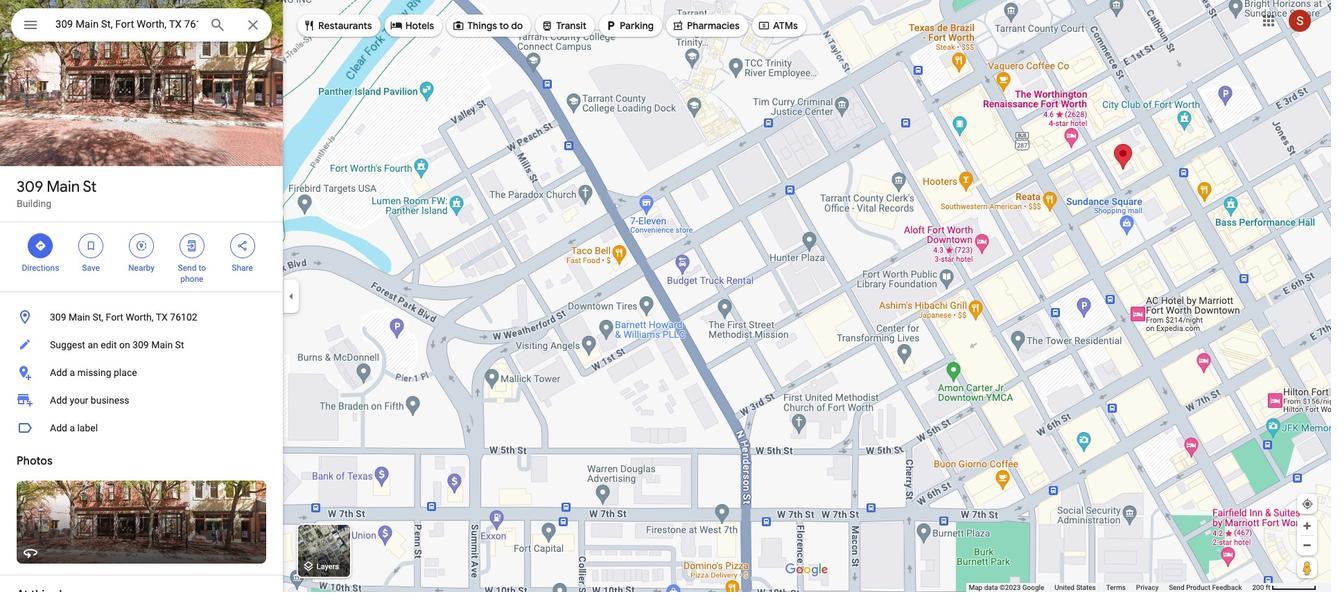 Task type: locate. For each thing, give the bounding box(es) containing it.

[[22, 15, 39, 35]]

1 a from the top
[[70, 367, 75, 379]]

fort
[[106, 312, 123, 323]]

0 vertical spatial send
[[178, 263, 196, 273]]

2 vertical spatial 309
[[133, 340, 149, 351]]

add for add a label
[[50, 423, 67, 434]]

label
[[77, 423, 98, 434]]

a left missing
[[70, 367, 75, 379]]

1 vertical spatial add
[[50, 395, 67, 406]]

transit
[[556, 19, 587, 32]]


[[135, 238, 148, 254]]

add
[[50, 367, 67, 379], [50, 395, 67, 406], [50, 423, 67, 434]]

photos
[[17, 455, 52, 469]]

add left your
[[50, 395, 67, 406]]

st,
[[93, 312, 103, 323]]

zoom in image
[[1302, 521, 1312, 532]]

google maps element
[[0, 0, 1331, 593]]

send
[[178, 263, 196, 273], [1169, 584, 1185, 592]]

0 vertical spatial a
[[70, 367, 75, 379]]

st
[[83, 177, 97, 197], [175, 340, 184, 351]]

send inside send product feedback button
[[1169, 584, 1185, 592]]

1 add from the top
[[50, 367, 67, 379]]

0 vertical spatial to
[[499, 19, 509, 32]]

add down 'suggest' at the bottom
[[50, 367, 67, 379]]

 button
[[11, 8, 50, 44]]

add a label
[[50, 423, 98, 434]]

ft
[[1266, 584, 1270, 592]]

add left label on the left bottom
[[50, 423, 67, 434]]

none field inside 309 main st, fort worth, tx 76102 field
[[55, 16, 198, 33]]

terms button
[[1106, 584, 1126, 593]]

footer containing map data ©2023 google
[[969, 584, 1252, 593]]

parking
[[620, 19, 654, 32]]

add for add a missing place
[[50, 367, 67, 379]]


[[34, 238, 47, 254]]

 things to do
[[452, 18, 523, 33]]

send up phone
[[178, 263, 196, 273]]

send product feedback button
[[1169, 584, 1242, 593]]

main up building
[[47, 177, 80, 197]]


[[236, 238, 249, 254]]

on
[[119, 340, 130, 351]]

1 vertical spatial st
[[175, 340, 184, 351]]

send inside "send to phone"
[[178, 263, 196, 273]]

0 vertical spatial main
[[47, 177, 80, 197]]

309
[[17, 177, 43, 197], [50, 312, 66, 323], [133, 340, 149, 351]]

place
[[114, 367, 137, 379]]

2 a from the top
[[70, 423, 75, 434]]

2 horizontal spatial 309
[[133, 340, 149, 351]]

send left product
[[1169, 584, 1185, 592]]

1 vertical spatial a
[[70, 423, 75, 434]]

1 vertical spatial to
[[199, 263, 206, 273]]

privacy button
[[1136, 584, 1159, 593]]

2 add from the top
[[50, 395, 67, 406]]


[[303, 18, 315, 33]]

main left st,
[[69, 312, 90, 323]]

309 inside 309 main st building
[[17, 177, 43, 197]]

0 horizontal spatial st
[[83, 177, 97, 197]]

0 vertical spatial add
[[50, 367, 67, 379]]

309 main st main content
[[0, 0, 283, 593]]

1 horizontal spatial send
[[1169, 584, 1185, 592]]

a left label on the left bottom
[[70, 423, 75, 434]]

google
[[1022, 584, 1044, 592]]

things
[[467, 19, 497, 32]]

200
[[1252, 584, 1264, 592]]

1 vertical spatial send
[[1169, 584, 1185, 592]]

0 horizontal spatial 309
[[17, 177, 43, 197]]

directions
[[22, 263, 59, 273]]

to up phone
[[199, 263, 206, 273]]

2 vertical spatial add
[[50, 423, 67, 434]]

main inside 309 main st building
[[47, 177, 80, 197]]


[[452, 18, 465, 33]]

show street view coverage image
[[1297, 558, 1317, 579]]

main
[[47, 177, 80, 197], [69, 312, 90, 323], [151, 340, 173, 351]]

1 horizontal spatial st
[[175, 340, 184, 351]]

add your business link
[[0, 387, 283, 415]]

add inside "button"
[[50, 423, 67, 434]]

1 vertical spatial main
[[69, 312, 90, 323]]

 restaurants
[[303, 18, 372, 33]]

share
[[232, 263, 253, 273]]

1 horizontal spatial to
[[499, 19, 509, 32]]


[[758, 18, 770, 33]]

edit
[[101, 340, 117, 351]]

76102
[[170, 312, 197, 323]]

map data ©2023 google
[[969, 584, 1044, 592]]

0 vertical spatial st
[[83, 177, 97, 197]]


[[541, 18, 553, 33]]

terms
[[1106, 584, 1126, 592]]

2 vertical spatial main
[[151, 340, 173, 351]]

1 horizontal spatial 309
[[50, 312, 66, 323]]

 search field
[[11, 8, 272, 44]]

st down "76102"
[[175, 340, 184, 351]]

privacy
[[1136, 584, 1159, 592]]

309 up building
[[17, 177, 43, 197]]

send for send product feedback
[[1169, 584, 1185, 592]]

footer
[[969, 584, 1252, 593]]

main inside 309 main st, fort worth, tx 76102 button
[[69, 312, 90, 323]]

 transit
[[541, 18, 587, 33]]

missing
[[77, 367, 111, 379]]

309 right on
[[133, 340, 149, 351]]

1 vertical spatial 309
[[50, 312, 66, 323]]

add inside button
[[50, 367, 67, 379]]

main down tx
[[151, 340, 173, 351]]

your
[[70, 395, 88, 406]]

do
[[511, 19, 523, 32]]

to left the do
[[499, 19, 509, 32]]

200 ft
[[1252, 584, 1270, 592]]

nearby
[[128, 263, 155, 273]]


[[672, 18, 684, 33]]

to inside  things to do
[[499, 19, 509, 32]]

suggest an edit on 309 main st
[[50, 340, 184, 351]]

tx
[[156, 312, 168, 323]]

a inside button
[[70, 367, 75, 379]]

309 up 'suggest' at the bottom
[[50, 312, 66, 323]]

3 add from the top
[[50, 423, 67, 434]]

309 for st
[[17, 177, 43, 197]]

st up  on the left top
[[83, 177, 97, 197]]

0 horizontal spatial to
[[199, 263, 206, 273]]

to
[[499, 19, 509, 32], [199, 263, 206, 273]]

0 horizontal spatial send
[[178, 263, 196, 273]]

a for label
[[70, 423, 75, 434]]


[[605, 18, 617, 33]]

a inside "button"
[[70, 423, 75, 434]]

zoom out image
[[1302, 541, 1312, 551]]

0 vertical spatial 309
[[17, 177, 43, 197]]

a
[[70, 367, 75, 379], [70, 423, 75, 434]]

None field
[[55, 16, 198, 33]]

 atms
[[758, 18, 798, 33]]

send to phone
[[178, 263, 206, 284]]



Task type: vqa. For each thing, say whether or not it's contained in the screenshot.


Task type: describe. For each thing, give the bounding box(es) containing it.

[[390, 18, 403, 33]]


[[85, 238, 97, 254]]

send product feedback
[[1169, 584, 1242, 592]]

st inside 309 main st building
[[83, 177, 97, 197]]

309 main st, fort worth, tx 76102 button
[[0, 304, 283, 331]]

suggest an edit on 309 main st button
[[0, 331, 283, 359]]

an
[[88, 340, 98, 351]]

worth,
[[126, 312, 154, 323]]

google account: sheryl atherton  
(sheryl.atherton@adept.ai) image
[[1289, 9, 1311, 32]]

 pharmacies
[[672, 18, 740, 33]]

add for add your business
[[50, 395, 67, 406]]

atms
[[773, 19, 798, 32]]

united states button
[[1055, 584, 1096, 593]]

add your business
[[50, 395, 129, 406]]

309 for st,
[[50, 312, 66, 323]]

building
[[17, 198, 51, 209]]

show your location image
[[1301, 498, 1314, 511]]

309 main st building
[[17, 177, 97, 209]]

pharmacies
[[687, 19, 740, 32]]

united states
[[1055, 584, 1096, 592]]

data
[[984, 584, 998, 592]]

a for missing
[[70, 367, 75, 379]]

footer inside the google maps element
[[969, 584, 1252, 593]]

hotels
[[405, 19, 434, 32]]

 hotels
[[390, 18, 434, 33]]

united
[[1055, 584, 1075, 592]]

restaurants
[[318, 19, 372, 32]]

©2023
[[1000, 584, 1021, 592]]

add a label button
[[0, 415, 283, 442]]

to inside "send to phone"
[[199, 263, 206, 273]]

actions for 309 main st region
[[0, 223, 283, 292]]

suggest
[[50, 340, 85, 351]]

states
[[1076, 584, 1096, 592]]

main for st,
[[69, 312, 90, 323]]

save
[[82, 263, 100, 273]]

send for send to phone
[[178, 263, 196, 273]]

phone
[[180, 275, 203, 284]]

business
[[91, 395, 129, 406]]

product
[[1186, 584, 1210, 592]]

 parking
[[605, 18, 654, 33]]

309 main st, fort worth, tx 76102
[[50, 312, 197, 323]]

map
[[969, 584, 983, 592]]

layers
[[317, 563, 339, 572]]

add a missing place button
[[0, 359, 283, 387]]

add a missing place
[[50, 367, 137, 379]]


[[186, 238, 198, 254]]

200 ft button
[[1252, 584, 1317, 592]]

feedback
[[1212, 584, 1242, 592]]

main for st
[[47, 177, 80, 197]]

main inside suggest an edit on 309 main st button
[[151, 340, 173, 351]]

collapse side panel image
[[284, 289, 299, 304]]

309 Main St, Fort Worth, TX 76102 field
[[11, 8, 272, 42]]

st inside button
[[175, 340, 184, 351]]



